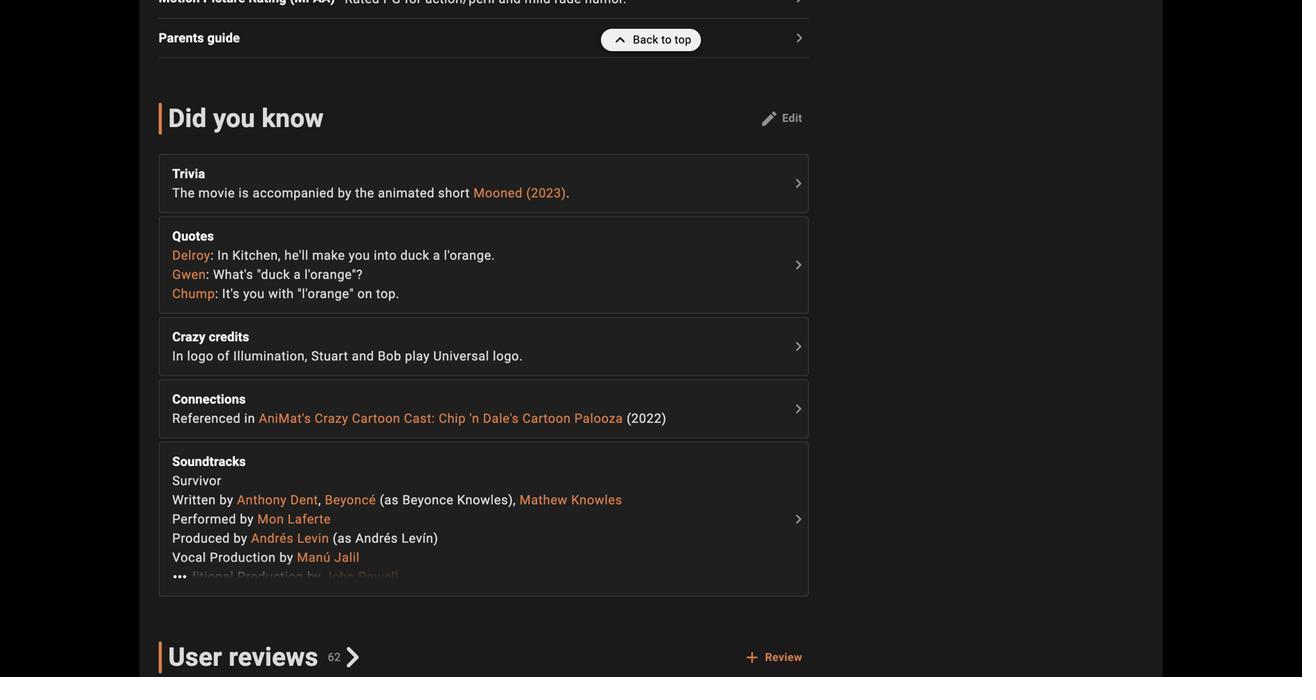 Task type: locate. For each thing, give the bounding box(es) containing it.
: down the "quotes" on the top left of page
[[210, 248, 214, 263]]

1 horizontal spatial (as
[[380, 493, 399, 508]]

in up what's
[[218, 248, 229, 263]]

performed
[[172, 512, 236, 527]]

andrés
[[251, 531, 294, 546], [356, 531, 398, 546]]

0 vertical spatial you
[[213, 103, 255, 133]]

1 vertical spatial in
[[172, 349, 184, 364]]

john powell link
[[325, 569, 399, 585]]

1 horizontal spatial crazy
[[315, 411, 349, 426]]

stuart
[[311, 349, 348, 364]]

connections
[[172, 392, 246, 407]]

knowles),
[[457, 493, 516, 508]]

1 see more image from the top
[[789, 255, 808, 275]]

(as up jalil
[[333, 531, 352, 546]]

cartoon left cast:
[[352, 411, 401, 426]]

0 vertical spatial see more image
[[789, 255, 808, 275]]

1 horizontal spatial cartoon
[[523, 411, 571, 426]]

2 vertical spatial :
[[215, 286, 219, 301]]

mooned (2023) link
[[474, 185, 567, 201]]

"l'orange"
[[298, 286, 354, 301]]

the
[[355, 185, 375, 201]]

of
[[217, 349, 230, 364]]

john
[[325, 569, 355, 585]]

:
[[210, 248, 214, 263], [206, 267, 210, 282], [215, 286, 219, 301]]

trivia button
[[172, 164, 788, 183]]

chump button
[[172, 284, 215, 303]]

bob
[[378, 349, 402, 364]]

andrés down mon
[[251, 531, 294, 546]]

by down the andrés levin "link"
[[280, 550, 294, 565]]

see more image for connections referenced in animat's crazy cartoon cast: chip 'n dale's cartoon palooza (2022)
[[789, 399, 808, 419]]

andrés up jalil
[[356, 531, 398, 546]]

: up chump button
[[206, 267, 210, 282]]

parents
[[159, 30, 204, 45]]

in
[[244, 411, 255, 426]]

did
[[168, 103, 207, 133]]

2 see more image from the top
[[789, 399, 808, 419]]

survivor written by anthony dent , beyoncé (as beyonce knowles), mathew knowles performed by mon laferte produced by andrés levin (as andrés levín) vocal production by manú jalil additional production by john powell
[[172, 473, 623, 585]]

delroy button
[[172, 246, 210, 265]]

(as
[[380, 493, 399, 508], [333, 531, 352, 546]]

0 horizontal spatial andrés
[[251, 531, 294, 546]]

chevron right inline image
[[343, 647, 363, 668]]

it's
[[222, 286, 240, 301]]

0 horizontal spatial cartoon
[[352, 411, 401, 426]]

1 horizontal spatial a
[[433, 248, 441, 263]]

back
[[633, 33, 659, 46]]

top.
[[376, 286, 400, 301]]

1 vertical spatial crazy
[[315, 411, 349, 426]]

1 horizontal spatial :
[[210, 248, 214, 263]]

mathew knowles link
[[520, 493, 623, 508]]

crazy credits in logo of illumination, stuart and bob play universal logo.
[[172, 329, 523, 364]]

a
[[433, 248, 441, 263], [294, 267, 301, 282]]

credits
[[209, 329, 249, 345]]

to
[[662, 33, 672, 46]]

he'll
[[285, 248, 309, 263]]

you right it's
[[243, 286, 265, 301]]

logo.
[[493, 349, 523, 364]]

0 vertical spatial crazy
[[172, 329, 206, 345]]

a down he'll
[[294, 267, 301, 282]]

make
[[312, 248, 345, 263]]

mon
[[258, 512, 284, 527]]

crazy right animat's
[[315, 411, 349, 426]]

in
[[218, 248, 229, 263], [172, 349, 184, 364]]

play
[[405, 349, 430, 364]]

1 horizontal spatial in
[[218, 248, 229, 263]]

2 horizontal spatial :
[[215, 286, 219, 301]]

quotes delroy : in kitchen, he'll make you into duck a l'orange. gwen : what's "duck a l'orange"? chump : it's you with "l'orange" on top.
[[172, 229, 495, 301]]

production
[[210, 550, 276, 565], [238, 569, 304, 585]]

soundtracks
[[172, 454, 246, 469]]

see more image
[[789, 174, 808, 193], [789, 337, 808, 356], [789, 510, 808, 529], [167, 567, 193, 587]]

parents guide: see all image
[[790, 28, 809, 47]]

beyoncé link
[[325, 493, 376, 508]]

cartoon right dale's
[[523, 411, 571, 426]]

illumination,
[[233, 349, 308, 364]]

levin
[[297, 531, 329, 546]]

1 vertical spatial see more image
[[789, 399, 808, 419]]

edit
[[783, 112, 803, 125]]

1 horizontal spatial andrés
[[356, 531, 398, 546]]

(as right beyoncé
[[380, 493, 399, 508]]

0 horizontal spatial a
[[294, 267, 301, 282]]

you right did
[[213, 103, 255, 133]]

0 horizontal spatial (as
[[333, 531, 352, 546]]

(2022)
[[627, 411, 667, 426]]

guide
[[207, 30, 240, 45]]

you left "into" at the left top
[[349, 248, 370, 263]]

production up additional
[[210, 550, 276, 565]]

0 vertical spatial a
[[433, 248, 441, 263]]

1 vertical spatial (as
[[333, 531, 352, 546]]

chump
[[172, 286, 215, 301]]

by left the on the left top of page
[[338, 185, 352, 201]]

review button
[[741, 643, 809, 672]]

2 vertical spatial you
[[243, 286, 265, 301]]

on
[[358, 286, 373, 301]]

manú jalil link
[[297, 550, 360, 565]]

animat's
[[259, 411, 311, 426]]

0 horizontal spatial in
[[172, 349, 184, 364]]

0 vertical spatial in
[[218, 248, 229, 263]]

1 andrés from the left
[[251, 531, 294, 546]]

see more image
[[789, 255, 808, 275], [789, 399, 808, 419]]

a right the "duck"
[[433, 248, 441, 263]]

short
[[438, 185, 470, 201]]

(2023)
[[527, 185, 567, 201]]

crazy inside connections referenced in animat's crazy cartoon cast: chip 'n dale's cartoon palooza (2022)
[[315, 411, 349, 426]]

see more image for soundtracks
[[789, 510, 808, 529]]

by right produced
[[234, 531, 248, 546]]

crazy up logo
[[172, 329, 206, 345]]

in inside "crazy credits in logo of illumination, stuart and bob play universal logo."
[[172, 349, 184, 364]]

cartoon
[[352, 411, 401, 426], [523, 411, 571, 426]]

1 vertical spatial :
[[206, 267, 210, 282]]

laferte
[[288, 512, 331, 527]]

by inside trivia the movie is accompanied by the animated short mooned (2023) .
[[338, 185, 352, 201]]

quotes
[[172, 229, 214, 244]]

expand less image
[[611, 29, 633, 51]]

crazy
[[172, 329, 206, 345], [315, 411, 349, 426]]

: left it's
[[215, 286, 219, 301]]

,
[[319, 493, 321, 508]]

parents guide button
[[159, 28, 250, 47]]

you
[[213, 103, 255, 133], [349, 248, 370, 263], [243, 286, 265, 301]]

in left logo
[[172, 349, 184, 364]]

1 vertical spatial you
[[349, 248, 370, 263]]

manú
[[297, 550, 331, 565]]

0 horizontal spatial crazy
[[172, 329, 206, 345]]

0 vertical spatial :
[[210, 248, 214, 263]]

production down the andrés levin "link"
[[238, 569, 304, 585]]

universal
[[434, 349, 490, 364]]



Task type: vqa. For each thing, say whether or not it's contained in the screenshot.
rightmost the &
no



Task type: describe. For each thing, give the bounding box(es) containing it.
l'orange.
[[444, 248, 495, 263]]

animated
[[378, 185, 435, 201]]

quotes button
[[172, 227, 788, 246]]

parents guide
[[159, 30, 240, 45]]

additional
[[172, 569, 234, 585]]

1 cartoon from the left
[[352, 411, 401, 426]]

in inside the quotes delroy : in kitchen, he'll make you into duck a l'orange. gwen : what's "duck a l'orange"? chump : it's you with "l'orange" on top.
[[218, 248, 229, 263]]

by up performed
[[220, 493, 234, 508]]

jalil
[[335, 550, 360, 565]]

review
[[765, 651, 803, 664]]

mooned
[[474, 185, 523, 201]]

chip
[[439, 411, 466, 426]]

edit button
[[754, 106, 809, 131]]

reviews
[[229, 642, 318, 672]]

cast:
[[404, 411, 435, 426]]

survivor
[[172, 473, 222, 489]]

l'orange"?
[[305, 267, 363, 282]]

referenced
[[172, 411, 241, 426]]

user
[[168, 642, 222, 672]]

connections referenced in animat's crazy cartoon cast: chip 'n dale's cartoon palooza (2022)
[[172, 392, 667, 426]]

levín)
[[402, 531, 439, 546]]

gwen button
[[172, 265, 206, 284]]

the
[[172, 185, 195, 201]]

back to top
[[633, 33, 692, 46]]

certificate: see all image
[[790, 0, 809, 8]]

anthony dent link
[[237, 493, 319, 508]]

movie
[[199, 185, 235, 201]]

mon laferte link
[[258, 512, 331, 527]]

see more image for quotes delroy : in kitchen, he'll make you into duck a l'orange. gwen : what's "duck a l'orange"? chump : it's you with "l'orange" on top.
[[789, 255, 808, 275]]

.
[[567, 185, 570, 201]]

62
[[328, 651, 341, 664]]

see more image for crazy credits
[[789, 337, 808, 356]]

connections button
[[172, 390, 788, 409]]

by down manú
[[307, 569, 321, 585]]

dent
[[291, 493, 319, 508]]

1 vertical spatial production
[[238, 569, 304, 585]]

dale's
[[483, 411, 519, 426]]

by left mon
[[240, 512, 254, 527]]

animat's crazy cartoon cast: chip 'n dale's cartoon palooza button
[[259, 409, 623, 428]]

gwen
[[172, 267, 206, 282]]

add image
[[743, 648, 762, 667]]

know
[[262, 103, 324, 133]]

beyonce
[[403, 493, 454, 508]]

is
[[239, 185, 249, 201]]

trivia
[[172, 166, 205, 181]]

mathew
[[520, 493, 568, 508]]

palooza
[[575, 411, 623, 426]]

back to top button
[[601, 29, 701, 51]]

delroy
[[172, 248, 210, 263]]

with
[[268, 286, 294, 301]]

2 andrés from the left
[[356, 531, 398, 546]]

kitchen,
[[232, 248, 281, 263]]

see more image for trivia
[[789, 174, 808, 193]]

crazy credits button
[[172, 327, 788, 347]]

trivia the movie is accompanied by the animated short mooned (2023) .
[[172, 166, 570, 201]]

andrés levin link
[[251, 531, 329, 546]]

anthony
[[237, 493, 287, 508]]

into
[[374, 248, 397, 263]]

accompanied
[[253, 185, 334, 201]]

vocal
[[172, 550, 206, 565]]

did you know
[[168, 103, 324, 133]]

top
[[675, 33, 692, 46]]

0 vertical spatial production
[[210, 550, 276, 565]]

beyoncé
[[325, 493, 376, 508]]

crazy inside "crazy credits in logo of illumination, stuart and bob play universal logo."
[[172, 329, 206, 345]]

edit image
[[760, 109, 779, 128]]

"duck
[[257, 267, 290, 282]]

1 vertical spatial a
[[294, 267, 301, 282]]

written
[[172, 493, 216, 508]]

user reviews
[[168, 642, 318, 672]]

0 vertical spatial (as
[[380, 493, 399, 508]]

powell
[[358, 569, 399, 585]]

soundtracks button
[[172, 452, 788, 471]]

duck
[[401, 248, 430, 263]]

'n
[[470, 411, 480, 426]]

0 horizontal spatial :
[[206, 267, 210, 282]]

and
[[352, 349, 374, 364]]

2 cartoon from the left
[[523, 411, 571, 426]]

produced
[[172, 531, 230, 546]]



